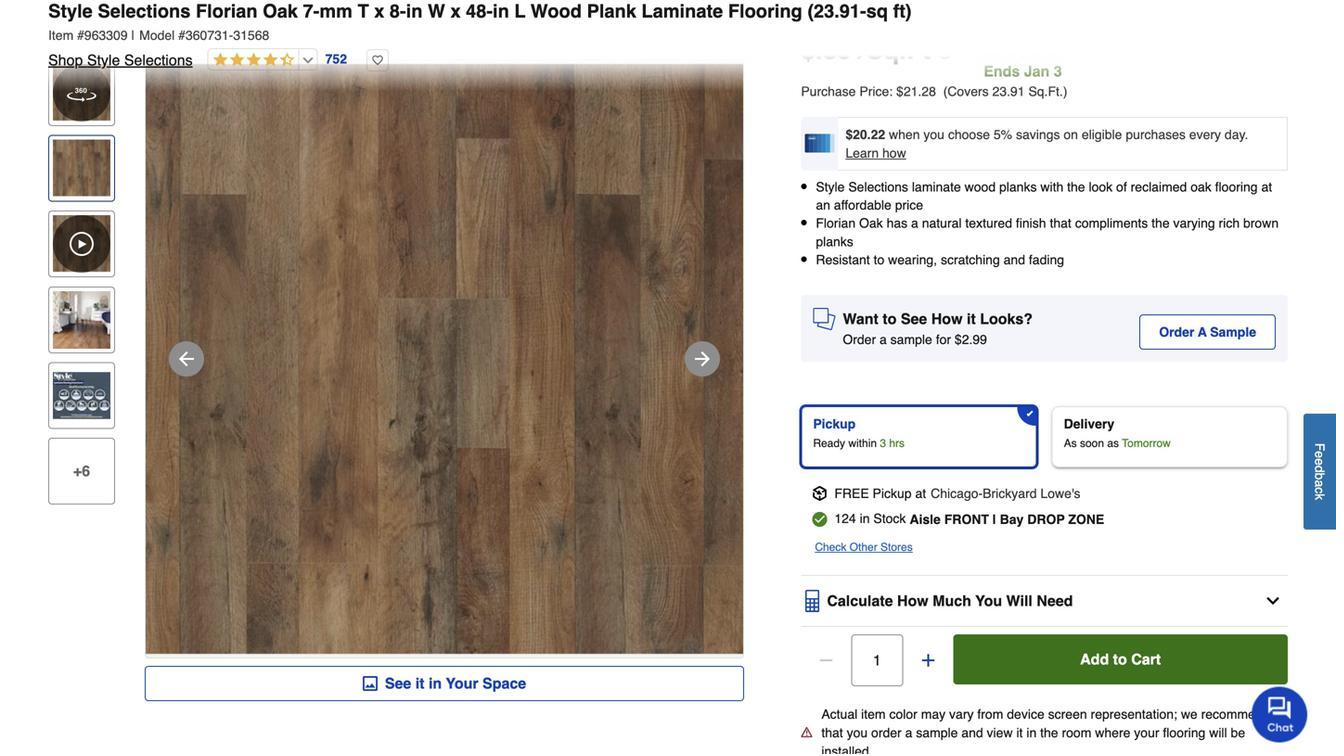 Task type: locate. For each thing, give the bounding box(es) containing it.
0 vertical spatial oak
[[263, 0, 298, 22]]

1 vertical spatial that
[[821, 726, 843, 740]]

selections up affordable
[[848, 180, 908, 194]]

$
[[801, 35, 815, 65], [955, 332, 962, 347]]

in left your
[[429, 675, 442, 692]]

1 horizontal spatial see
[[901, 310, 927, 327]]

| left bay
[[993, 512, 996, 527]]

pickup up ready
[[813, 417, 856, 431]]

flooring
[[728, 0, 802, 22]]

add to cart
[[1080, 651, 1161, 668]]

0 horizontal spatial pickup
[[813, 417, 856, 431]]

chat invite button image
[[1252, 686, 1308, 743]]

a right the has
[[911, 216, 918, 231]]

selections for an
[[848, 180, 908, 194]]

order left a
[[1159, 325, 1194, 340]]

x right t
[[374, 0, 384, 22]]

the right with
[[1067, 180, 1085, 194]]

stores
[[881, 541, 913, 554]]

order a sample
[[1159, 325, 1256, 340]]

plus image
[[919, 651, 937, 670]]

0 vertical spatial the
[[1067, 180, 1085, 194]]

warning image
[[801, 727, 812, 738]]

how inside want to see how it looks? order a sample for $ 2.99
[[931, 310, 963, 327]]

1 horizontal spatial that
[[1050, 216, 1071, 231]]

the left varying
[[1152, 216, 1170, 231]]

it left your
[[415, 675, 424, 692]]

style selections laminate wood planks with the look of reclaimed oak flooring at an affordable price florian oak has a natural textured finish that compliments the varying rich brown planks resistant to wearing, scratching and fading
[[816, 180, 1279, 267]]

selections inside style selections laminate wood planks with the look of reclaimed oak flooring at an affordable price florian oak has a natural textured finish that compliments the varying rich brown planks resistant to wearing, scratching and fading
[[848, 180, 908, 194]]

2 e from the top
[[1312, 458, 1327, 466]]

1 vertical spatial to
[[883, 310, 897, 327]]

pickup inside pickup ready within 3 hrs
[[813, 417, 856, 431]]

be
[[1231, 726, 1245, 740]]

option group containing pickup
[[794, 399, 1295, 475]]

2 vertical spatial the
[[1040, 726, 1058, 740]]

price
[[895, 198, 923, 213]]

1 horizontal spatial 3
[[1054, 63, 1062, 80]]

0 vertical spatial it
[[967, 310, 976, 327]]

0 vertical spatial and
[[1004, 252, 1025, 267]]

0 horizontal spatial 3
[[880, 437, 886, 450]]

to inside style selections laminate wood planks with the look of reclaimed oak flooring at an affordable price florian oak has a natural textured finish that compliments the varying rich brown planks resistant to wearing, scratching and fading
[[874, 252, 884, 267]]

$20.22 when you choose 5% savings on eligible purchases every day. learn how
[[846, 127, 1248, 161]]

oak left 7-
[[263, 0, 298, 22]]

at up brown
[[1261, 180, 1272, 194]]

1 horizontal spatial how
[[931, 310, 963, 327]]

order inside order a sample button
[[1159, 325, 1194, 340]]

of
[[1116, 180, 1127, 194]]

soon
[[1080, 437, 1104, 450]]

see it in your space link
[[145, 666, 744, 701]]

1 vertical spatial at
[[915, 486, 926, 501]]

2 vertical spatial style
[[816, 180, 845, 194]]

and left fading
[[1004, 252, 1025, 267]]

looks?
[[980, 310, 1033, 327]]

3 right jan
[[1054, 63, 1062, 80]]

that down actual
[[821, 726, 843, 740]]

drop
[[1027, 512, 1065, 527]]

scratching
[[941, 252, 1000, 267]]

23.91
[[992, 84, 1025, 99]]

124 in stock aisle front | bay drop zone
[[834, 511, 1104, 527]]

0 vertical spatial see
[[901, 310, 927, 327]]

1 horizontal spatial you
[[924, 127, 945, 142]]

in left w in the top of the page
[[406, 0, 423, 22]]

style inside style selections laminate wood planks with the look of reclaimed oak flooring at an affordable price florian oak has a natural textured finish that compliments the varying rich brown planks resistant to wearing, scratching and fading
[[816, 180, 845, 194]]

2 # from the left
[[178, 28, 186, 43]]

0 horizontal spatial the
[[1040, 726, 1058, 740]]

see right photos
[[385, 675, 411, 692]]

add to cart button
[[953, 635, 1288, 685]]

at up aisle
[[915, 486, 926, 501]]

to for add
[[1113, 651, 1127, 668]]

see right want
[[901, 310, 927, 327]]

x right w in the top of the page
[[450, 0, 461, 22]]

planks left with
[[999, 180, 1037, 194]]

a
[[1198, 325, 1207, 340]]

0 vertical spatial 3
[[1054, 63, 1062, 80]]

31568
[[233, 28, 269, 43]]

1 vertical spatial and
[[962, 726, 983, 740]]

0 vertical spatial that
[[1050, 216, 1071, 231]]

a inside want to see how it looks? order a sample for $ 2.99
[[880, 332, 887, 347]]

2 vertical spatial selections
[[848, 180, 908, 194]]

selections inside style selections florian oak 7-mm t x 8-in w x 48-in l wood plank laminate flooring (23.91-sq ft) item # 963309 | model # 360731-31568
[[98, 0, 191, 22]]

0 vertical spatial pickup
[[813, 417, 856, 431]]

brown
[[1243, 216, 1279, 231]]

0 horizontal spatial you
[[847, 726, 868, 740]]

2 horizontal spatial |
[[993, 512, 996, 527]]

florian down an
[[816, 216, 856, 231]]

1 horizontal spatial flooring
[[1215, 180, 1258, 194]]

a left 'for'
[[880, 332, 887, 347]]

other
[[850, 541, 877, 554]]

0 vertical spatial how
[[931, 310, 963, 327]]

to right want
[[883, 310, 897, 327]]

0 vertical spatial to
[[874, 252, 884, 267]]

0 horizontal spatial florian
[[196, 0, 258, 22]]

0 vertical spatial style
[[48, 0, 93, 22]]

style for florian
[[48, 0, 93, 22]]

want to see how it looks? order a sample for $ 2.99
[[843, 310, 1033, 347]]

flooring inside style selections laminate wood planks with the look of reclaimed oak flooring at an affordable price florian oak has a natural textured finish that compliments the varying rich brown planks resistant to wearing, scratching and fading
[[1215, 180, 1258, 194]]

a up k
[[1312, 480, 1327, 487]]

it down the device
[[1016, 726, 1023, 740]]

0 vertical spatial sample
[[890, 332, 932, 347]]

you inside $20.22 when you choose 5% savings on eligible purchases every day. learn how
[[924, 127, 945, 142]]

1 vertical spatial oak
[[859, 216, 883, 231]]

it
[[967, 310, 976, 327], [415, 675, 424, 692], [1016, 726, 1023, 740]]

in inside actual item color may vary from device screen representation; we recommend that you order a sample and view it in the room where your flooring will be installed
[[1026, 726, 1037, 740]]

varying
[[1173, 216, 1215, 231]]

oak down affordable
[[859, 216, 883, 231]]

1 vertical spatial 3
[[880, 437, 886, 450]]

wood
[[531, 0, 582, 22]]

1 horizontal spatial pickup
[[873, 486, 912, 501]]

0 horizontal spatial x
[[374, 0, 384, 22]]

and
[[1004, 252, 1025, 267], [962, 726, 983, 740]]

pickup image
[[812, 486, 827, 501]]

representation;
[[1091, 707, 1177, 722]]

to right add
[[1113, 651, 1127, 668]]

that right "finish"
[[1050, 216, 1071, 231]]

1 horizontal spatial order
[[1159, 325, 1194, 340]]

|
[[131, 28, 135, 43], [963, 34, 970, 66], [993, 512, 996, 527]]

calculate how much you will need
[[827, 592, 1073, 610]]

1 vertical spatial selections
[[124, 51, 193, 69]]

1 horizontal spatial and
[[1004, 252, 1025, 267]]

flooring
[[1215, 180, 1258, 194], [1163, 726, 1206, 740]]

f e e d b a c k
[[1312, 443, 1327, 500]]

you inside actual item color may vary from device screen representation; we recommend that you order a sample and view it in the room where your flooring will be installed
[[847, 726, 868, 740]]

2 horizontal spatial the
[[1152, 216, 1170, 231]]

(23.91-
[[808, 0, 866, 22]]

planks
[[999, 180, 1037, 194], [816, 234, 853, 249]]

in
[[406, 0, 423, 22], [493, 0, 509, 22], [860, 511, 870, 526], [429, 675, 442, 692], [1026, 726, 1037, 740]]

0 horizontal spatial that
[[821, 726, 843, 740]]

1 vertical spatial sample
[[916, 726, 958, 740]]

selections up 'model' on the left
[[98, 0, 191, 22]]

2 vertical spatial to
[[1113, 651, 1127, 668]]

save $4.78 ends jan 3
[[981, 42, 1062, 80]]

0 horizontal spatial |
[[131, 28, 135, 43]]

0 horizontal spatial it
[[415, 675, 424, 692]]

# right 'model' on the left
[[178, 28, 186, 43]]

ft)
[[893, 0, 912, 22]]

choose
[[948, 127, 990, 142]]

1 horizontal spatial florian
[[816, 216, 856, 231]]

calculate how much you will need button
[[801, 589, 1288, 626]]

0 horizontal spatial and
[[962, 726, 983, 740]]

selections
[[98, 0, 191, 22], [124, 51, 193, 69], [848, 180, 908, 194]]

style inside style selections florian oak 7-mm t x 8-in w x 48-in l wood plank laminate flooring (23.91-sq ft) item # 963309 | model # 360731-31568
[[48, 0, 93, 22]]

0 horizontal spatial #
[[77, 28, 84, 43]]

planks up resistant on the right
[[816, 234, 853, 249]]

1 vertical spatial planks
[[816, 234, 853, 249]]

on
[[1064, 127, 1078, 142]]

pickup
[[813, 417, 856, 431], [873, 486, 912, 501]]

to inside want to see how it looks? order a sample for $ 2.99
[[883, 310, 897, 327]]

and inside style selections laminate wood planks with the look of reclaimed oak flooring at an affordable price florian oak has a natural textured finish that compliments the varying rich brown planks resistant to wearing, scratching and fading
[[1004, 252, 1025, 267]]

sample
[[1210, 325, 1256, 340]]

1 vertical spatial you
[[847, 726, 868, 740]]

fading
[[1029, 252, 1064, 267]]

$ right 'for'
[[955, 332, 962, 347]]

1 vertical spatial flooring
[[1163, 726, 1206, 740]]

e
[[1312, 451, 1327, 458], [1312, 458, 1327, 466]]

x
[[374, 0, 384, 22], [450, 0, 461, 22]]

learn
[[846, 146, 879, 161]]

e up d
[[1312, 451, 1327, 458]]

0 horizontal spatial oak
[[263, 0, 298, 22]]

style up an
[[816, 180, 845, 194]]

arrow right image
[[691, 348, 714, 370]]

flooring down we at right
[[1163, 726, 1206, 740]]

1 vertical spatial it
[[415, 675, 424, 692]]

| inside 124 in stock aisle front | bay drop zone
[[993, 512, 996, 527]]

to
[[874, 252, 884, 267], [883, 310, 897, 327], [1113, 651, 1127, 668]]

order down want
[[843, 332, 876, 347]]

save
[[981, 42, 1016, 59]]

much
[[933, 592, 971, 610]]

0 horizontal spatial how
[[897, 592, 928, 610]]

a inside actual item color may vary from device screen representation; we recommend that you order a sample and view it in the room where your flooring will be installed
[[905, 726, 912, 740]]

style down 963309
[[87, 51, 120, 69]]

a down color at the right
[[905, 726, 912, 740]]

rich
[[1219, 216, 1240, 231]]

$ inside want to see how it looks? order a sample for $ 2.99
[[955, 332, 962, 347]]

1 horizontal spatial oak
[[859, 216, 883, 231]]

e up b at right
[[1312, 458, 1327, 466]]

1 vertical spatial the
[[1152, 216, 1170, 231]]

k
[[1312, 494, 1327, 500]]

0 horizontal spatial order
[[843, 332, 876, 347]]

and down "vary" at right bottom
[[962, 726, 983, 740]]

2 horizontal spatial it
[[1016, 726, 1023, 740]]

the down "screen"
[[1040, 726, 1058, 740]]

0 vertical spatial florian
[[196, 0, 258, 22]]

1 horizontal spatial $
[[955, 332, 962, 347]]

to left wearing,
[[874, 252, 884, 267]]

room
[[1062, 726, 1091, 740]]

need
[[1037, 592, 1073, 610]]

963309
[[84, 28, 128, 43]]

a inside style selections laminate wood planks with the look of reclaimed oak flooring at an affordable price florian oak has a natural textured finish that compliments the varying rich brown planks resistant to wearing, scratching and fading
[[911, 216, 918, 231]]

shop style selections
[[48, 51, 193, 69]]

0 vertical spatial at
[[1261, 180, 1272, 194]]

natural
[[922, 216, 962, 231]]

0 horizontal spatial flooring
[[1163, 726, 1206, 740]]

selections down 'model' on the left
[[124, 51, 193, 69]]

brickyard
[[983, 486, 1037, 501]]

0 vertical spatial you
[[924, 127, 945, 142]]

style up item
[[48, 0, 93, 22]]

sample inside want to see how it looks? order a sample for $ 2.99
[[890, 332, 932, 347]]

sq.ft.
[[1028, 84, 1063, 99]]

0 vertical spatial selections
[[98, 0, 191, 22]]

check circle filled image
[[812, 512, 827, 527]]

1 horizontal spatial it
[[967, 310, 976, 327]]

look
[[1089, 180, 1113, 194]]

t
[[358, 0, 369, 22]]

sample image
[[813, 308, 835, 330]]

you right when
[[924, 127, 945, 142]]

it inside actual item color may vary from device screen representation; we recommend that you order a sample and view it in the room where your flooring will be installed
[[1016, 726, 1023, 740]]

in inside button
[[429, 675, 442, 692]]

0 horizontal spatial see
[[385, 675, 411, 692]]

2 vertical spatial it
[[1016, 726, 1023, 740]]

savings
[[1016, 127, 1060, 142]]

to inside add to cart button
[[1113, 651, 1127, 668]]

sample down may
[[916, 726, 958, 740]]

1 horizontal spatial x
[[450, 0, 461, 22]]

$ left 89
[[801, 35, 815, 65]]

florian up 360731-
[[196, 0, 258, 22]]

stock
[[873, 511, 906, 526]]

lowe's
[[1040, 486, 1081, 501]]

flooring right oak
[[1215, 180, 1258, 194]]

1 vertical spatial florian
[[816, 216, 856, 231]]

0 horizontal spatial $
[[801, 35, 815, 65]]

# right item
[[77, 28, 84, 43]]

florian inside style selections laminate wood planks with the look of reclaimed oak flooring at an affordable price florian oak has a natural textured finish that compliments the varying rich brown planks resistant to wearing, scratching and fading
[[816, 216, 856, 231]]

in down the device
[[1026, 726, 1037, 740]]

sample left 'for'
[[890, 332, 932, 347]]

1 horizontal spatial planks
[[999, 180, 1037, 194]]

pickup up stock
[[873, 486, 912, 501]]

| left 'model' on the left
[[131, 28, 135, 43]]

752
[[325, 52, 347, 66]]

the
[[1067, 180, 1085, 194], [1152, 216, 1170, 231], [1040, 726, 1058, 740]]

that
[[1050, 216, 1071, 231], [821, 726, 843, 740]]

0 vertical spatial planks
[[999, 180, 1037, 194]]

in right 124
[[860, 511, 870, 526]]

calculator image
[[801, 590, 823, 612]]

it up 2.99
[[967, 310, 976, 327]]

3 left the hrs
[[880, 437, 886, 450]]

minus image
[[817, 651, 835, 670]]

how
[[931, 310, 963, 327], [897, 592, 928, 610]]

how up 'for'
[[931, 310, 963, 327]]

you up installed
[[847, 726, 868, 740]]

1 horizontal spatial at
[[1261, 180, 1272, 194]]

an
[[816, 198, 830, 213]]

calculate
[[827, 592, 893, 610]]

1 vertical spatial how
[[897, 592, 928, 610]]

how left much
[[897, 592, 928, 610]]

oak
[[1191, 180, 1212, 194]]

a inside button
[[1312, 480, 1327, 487]]

1 vertical spatial see
[[385, 675, 411, 692]]

tomorrow
[[1122, 437, 1171, 450]]

#
[[77, 28, 84, 43], [178, 28, 186, 43]]

1 horizontal spatial #
[[178, 28, 186, 43]]

info image
[[931, 39, 951, 59]]

laminate
[[912, 180, 961, 194]]

1 vertical spatial $
[[955, 332, 962, 347]]

option group
[[794, 399, 1295, 475]]

it inside want to see how it looks? order a sample for $ 2.99
[[967, 310, 976, 327]]

0 vertical spatial flooring
[[1215, 180, 1258, 194]]

| right info icon
[[963, 34, 970, 66]]



Task type: describe. For each thing, give the bounding box(es) containing it.
to for want
[[883, 310, 897, 327]]

textured
[[965, 216, 1012, 231]]

mm
[[319, 0, 352, 22]]

see it in your space
[[385, 675, 526, 692]]

+6 button
[[48, 438, 115, 505]]

delivery
[[1064, 417, 1114, 431]]

arrow left image
[[175, 348, 198, 370]]

want
[[843, 310, 879, 327]]

item
[[861, 707, 886, 722]]

see inside see it in your space button
[[385, 675, 411, 692]]

your
[[446, 675, 478, 692]]

Stepper number input field with increment and decrement buttons number field
[[851, 635, 903, 687]]

your
[[1134, 726, 1159, 740]]

f e e d b a c k button
[[1304, 414, 1336, 530]]

sample inside actual item color may vary from device screen representation; we recommend that you order a sample and view it in the room where your flooring will be installed
[[916, 726, 958, 740]]

hrs
[[889, 437, 905, 450]]

for
[[936, 332, 951, 347]]

every
[[1189, 127, 1221, 142]]

style selections  #360731-31568 - thumbnail3 image
[[53, 367, 110, 424]]

chicago-
[[931, 486, 983, 501]]

purchases
[[1126, 127, 1186, 142]]

within
[[848, 437, 877, 450]]

in inside 124 in stock aisle front | bay drop zone
[[860, 511, 870, 526]]

sq
[[866, 0, 888, 22]]

5%
[[994, 127, 1012, 142]]

1 vertical spatial pickup
[[873, 486, 912, 501]]

c
[[1312, 487, 1327, 494]]

will
[[1006, 592, 1033, 610]]

aisle
[[910, 512, 941, 527]]

free
[[834, 486, 869, 501]]

style selections florian oak 7-mm t x 8-in w x 48-in l wood plank laminate flooring (23.91-sq ft) item # 963309 | model # 360731-31568
[[48, 0, 912, 43]]

0 horizontal spatial at
[[915, 486, 926, 501]]

style for laminate
[[816, 180, 845, 194]]

zone
[[1068, 512, 1104, 527]]

flooring inside actual item color may vary from device screen representation; we recommend that you order a sample and view it in the room where your flooring will be installed
[[1163, 726, 1206, 740]]

124
[[834, 511, 856, 526]]

sq.ft
[[866, 35, 931, 65]]

0 vertical spatial $
[[801, 35, 815, 65]]

1 # from the left
[[77, 28, 84, 43]]

from
[[977, 707, 1003, 722]]

3 inside save $4.78 ends jan 3
[[1054, 63, 1062, 80]]

resistant
[[816, 252, 870, 267]]

bay
[[1000, 512, 1024, 527]]

eligible
[[1082, 127, 1122, 142]]

where
[[1095, 726, 1130, 740]]

how inside button
[[897, 592, 928, 610]]

and inside actual item color may vary from device screen representation; we recommend that you order a sample and view it in the room where your flooring will be installed
[[962, 726, 983, 740]]

that inside actual item color may vary from device screen representation; we recommend that you order a sample and view it in the room where your flooring will be installed
[[821, 726, 843, 740]]

7-
[[303, 0, 319, 22]]

finish
[[1016, 216, 1046, 231]]

$20.22
[[846, 127, 885, 142]]

selections for in
[[98, 0, 191, 22]]

affordable
[[834, 198, 891, 213]]

2 x from the left
[[450, 0, 461, 22]]

day.
[[1225, 127, 1248, 142]]

oak inside style selections florian oak 7-mm t x 8-in w x 48-in l wood plank laminate flooring (23.91-sq ft) item # 963309 | model # 360731-31568
[[263, 0, 298, 22]]

oak inside style selections laminate wood planks with the look of reclaimed oak flooring at an affordable price florian oak has a natural textured finish that compliments the varying rich brown planks resistant to wearing, scratching and fading
[[859, 216, 883, 231]]

ready
[[813, 437, 845, 450]]

f
[[1312, 443, 1327, 451]]

check other stores button
[[815, 538, 913, 557]]

style selections  #360731-31568 - thumbnail image
[[53, 140, 110, 197]]

cart
[[1131, 651, 1161, 668]]

1 horizontal spatial |
[[963, 34, 970, 66]]

8-
[[390, 0, 406, 22]]

style selections  #360731-31568 - thumbnail2 image
[[53, 291, 110, 349]]

actual
[[821, 707, 858, 722]]

we
[[1181, 707, 1198, 722]]

that inside style selections laminate wood planks with the look of reclaimed oak flooring at an affordable price florian oak has a natural textured finish that compliments the varying rich brown planks resistant to wearing, scratching and fading
[[1050, 216, 1071, 231]]

add
[[1080, 651, 1109, 668]]

item number 9 6 3 3 0 9 and model number 3 6 0 7 3 1 - 3 1 5 6 8 element
[[48, 26, 1288, 45]]

89
[[823, 35, 852, 65]]

photos image
[[363, 676, 377, 691]]

order a sample button
[[1140, 315, 1276, 350]]

when
[[889, 127, 920, 142]]

heart outline image
[[367, 49, 389, 71]]

chevron down image
[[1264, 592, 1282, 610]]

free pickup at chicago-brickyard lowe's
[[834, 486, 1081, 501]]

may
[[921, 707, 946, 722]]

screen
[[1048, 707, 1087, 722]]

1 e from the top
[[1312, 451, 1327, 458]]

1 x from the left
[[374, 0, 384, 22]]

4.4 stars image
[[208, 52, 295, 69]]

style selections  #360731-31568 image
[[146, 60, 743, 658]]

1 vertical spatial style
[[87, 51, 120, 69]]

actual item color may vary from device screen representation; we recommend that you order a sample and view it in the room where your flooring will be installed
[[821, 707, 1270, 754]]

item
[[48, 28, 74, 43]]

view
[[987, 726, 1013, 740]]

l
[[514, 0, 526, 22]]

device
[[1007, 707, 1044, 722]]

the inside actual item color may vary from device screen representation; we recommend that you order a sample and view it in the room where your flooring will be installed
[[1040, 726, 1058, 740]]

installed
[[821, 744, 869, 754]]

florian inside style selections florian oak 7-mm t x 8-in w x 48-in l wood plank laminate flooring (23.91-sq ft) item # 963309 | model # 360731-31568
[[196, 0, 258, 22]]

plank
[[587, 0, 636, 22]]

order inside want to see how it looks? order a sample for $ 2.99
[[843, 332, 876, 347]]

will
[[1209, 726, 1227, 740]]

/
[[859, 35, 866, 65]]

compliments
[[1075, 216, 1148, 231]]

b
[[1312, 473, 1327, 480]]

check
[[815, 541, 847, 554]]

shop
[[48, 51, 83, 69]]

3 inside pickup ready within 3 hrs
[[880, 437, 886, 450]]

check other stores
[[815, 541, 913, 554]]

vary
[[949, 707, 974, 722]]

$4.78
[[1020, 42, 1057, 59]]

1 horizontal spatial the
[[1067, 180, 1085, 194]]

ends
[[984, 63, 1020, 80]]

0 horizontal spatial planks
[[816, 234, 853, 249]]

it inside button
[[415, 675, 424, 692]]

order
[[871, 726, 902, 740]]

.
[[815, 35, 823, 65]]

as
[[1107, 437, 1119, 450]]

| inside style selections florian oak 7-mm t x 8-in w x 48-in l wood plank laminate flooring (23.91-sq ft) item # 963309 | model # 360731-31568
[[131, 28, 135, 43]]

at inside style selections laminate wood planks with the look of reclaimed oak flooring at an affordable price florian oak has a natural textured finish that compliments the varying rich brown planks resistant to wearing, scratching and fading
[[1261, 180, 1272, 194]]

see inside want to see how it looks? order a sample for $ 2.99
[[901, 310, 927, 327]]

wood
[[965, 180, 996, 194]]

in left l on the left top
[[493, 0, 509, 22]]

+6
[[73, 462, 90, 480]]

purchase price: $21.28 (covers 23.91 sq.ft. )
[[801, 84, 1067, 99]]



Task type: vqa. For each thing, say whether or not it's contained in the screenshot.
brown at right top
yes



